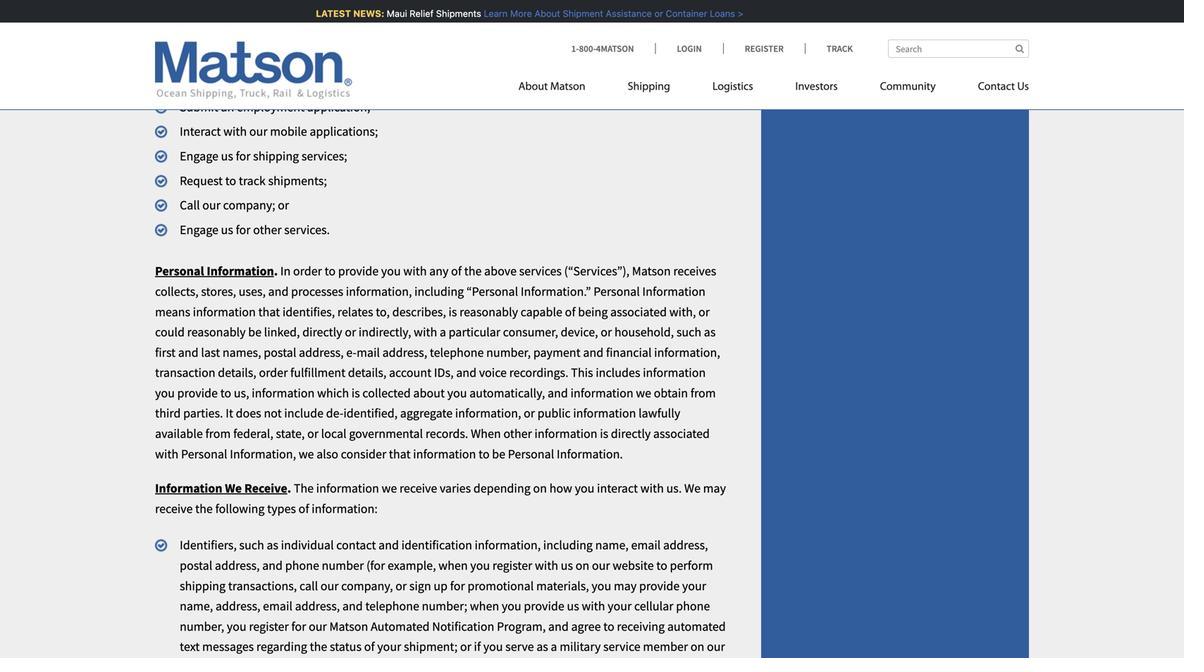 Task type: locate. For each thing, give the bounding box(es) containing it.
0 vertical spatial such
[[677, 324, 702, 340]]

0 vertical spatial shipping
[[253, 148, 299, 164]]

logistics
[[713, 81, 754, 93]]

is up information.
[[600, 426, 609, 442]]

0 vertical spatial on
[[533, 480, 547, 496]]

includes
[[596, 365, 641, 381]]

contact us
[[979, 81, 1030, 93]]

1 vertical spatial information
[[643, 284, 706, 299]]

information, up promotional
[[475, 537, 541, 553]]

your down "perform"
[[683, 578, 707, 594]]

information we receive .
[[155, 480, 294, 496]]

status
[[330, 639, 362, 655]]

for up regarding
[[292, 618, 306, 634]]

address,
[[299, 344, 344, 360], [383, 344, 428, 360], [664, 537, 709, 553], [215, 558, 260, 573], [216, 598, 261, 614], [295, 598, 340, 614]]

on left how
[[533, 480, 547, 496]]

engage for engage us for shipping services;
[[180, 148, 219, 164]]

of
[[451, 263, 462, 279], [565, 304, 576, 320], [299, 501, 309, 517], [364, 639, 375, 655]]

obtain
[[654, 385, 688, 401]]

1 vertical spatial about
[[519, 81, 548, 93]]

you inside the information we receive varies depending on how you interact with us. we may receive the following types of information:
[[575, 480, 595, 496]]

1 horizontal spatial telephone
[[430, 344, 484, 360]]

0 vertical spatial directly
[[303, 324, 342, 340]]

your up receiving
[[608, 598, 632, 614]]

submit
[[241, 74, 278, 90]]

0 horizontal spatial as
[[267, 537, 279, 553]]

2 vertical spatial your
[[377, 639, 402, 655]]

a
[[440, 324, 446, 340], [551, 639, 558, 655]]

1 vertical spatial as
[[267, 537, 279, 553]]

uses,
[[239, 284, 266, 299]]

directly down identifies,
[[303, 324, 342, 340]]

0 horizontal spatial shipping
[[180, 578, 226, 594]]

shipping
[[628, 81, 671, 93]]

0 vertical spatial about
[[531, 8, 557, 19]]

shipment;
[[404, 639, 458, 655]]

may inside the information we receive varies depending on how you interact with us. we may receive the following types of information:
[[704, 480, 726, 496]]

0 vertical spatial postal
[[264, 344, 297, 360]]

means
[[155, 304, 190, 320]]

0 vertical spatial other
[[253, 222, 282, 238]]

0 vertical spatial reasonably
[[460, 304, 518, 320]]

1 vertical spatial your
[[608, 598, 632, 614]]

0 horizontal spatial interact
[[331, 13, 372, 29]]

names,
[[223, 344, 261, 360]]

information.
[[557, 446, 623, 462]]

contact us link
[[958, 74, 1030, 103]]

call our company; or
[[180, 197, 289, 213]]

any
[[430, 263, 449, 279]]

engage down call
[[180, 222, 219, 238]]

postal down the identifiers,
[[180, 558, 213, 573]]

when down promotional
[[470, 598, 500, 614]]

information, down with,
[[655, 344, 721, 360]]

0 horizontal spatial a
[[440, 324, 446, 340]]

the left above
[[465, 263, 482, 279]]

2 horizontal spatial matson
[[632, 263, 671, 279]]

Search search field
[[889, 39, 1030, 58]]

about matson
[[519, 81, 586, 93]]

0 vertical spatial order
[[293, 263, 322, 279]]

engage
[[180, 148, 219, 164], [180, 222, 219, 238]]

with left us.
[[641, 480, 664, 496]]

information:
[[312, 501, 378, 517]]

postal down linked,
[[264, 344, 297, 360]]

1 vertical spatial email
[[263, 598, 293, 614]]

1 vertical spatial directly
[[611, 426, 651, 442]]

the left status on the left bottom of the page
[[310, 639, 327, 655]]

. left the
[[288, 480, 291, 496]]

search image
[[1016, 44, 1025, 53]]

track
[[827, 43, 853, 54]]

we left collect at the top
[[155, 13, 171, 29]]

company,
[[341, 578, 393, 594]]

shipments;
[[268, 173, 327, 189]]

or left sign
[[396, 578, 407, 594]]

0 vertical spatial number,
[[487, 344, 531, 360]]

register
[[745, 43, 784, 54]]

address, down call
[[295, 598, 340, 614]]

1 horizontal spatial number,
[[487, 344, 531, 360]]

1 horizontal spatial be
[[492, 446, 506, 462]]

such inside identifiers, such as individual contact and identification information, including name, email address, postal address, and phone number (for example, when you register with us on our website to perform shipping transactions, call our company, or sign up for promotional materials, you may provide your name, address, email address, and telephone number; when you provide us with your cellular phone number, you register for our matson automated notification program, and agree to receiving automated text messages regarding the status of your shipment; or if you serve as a military service member o
[[239, 537, 264, 553]]

include
[[284, 405, 324, 421]]

1 horizontal spatial other
[[504, 426, 532, 442]]

investors link
[[775, 74, 860, 103]]

us for other
[[221, 222, 233, 238]]

to right website
[[657, 558, 668, 573]]

2 horizontal spatial we
[[636, 385, 652, 401]]

telephone inside in order to provide you with any of the above services ("services"), matson receives collects, stores, uses, and processes information, including "personal information." personal information means information that identifies, relates to, describes, is reasonably capable of being associated with, or could reasonably be linked, directly or indirectly, with a particular consumer, device, or household, such as first and last names, postal address, e-mail address, telephone number, payment and financial information, transaction details, order fulfillment details, account ids, and voice recordings. this includes information you provide to us, information which is collected about you automatically, and information we obtain from third parties. it does not include de-identified, aggregate information, or public information lawfully available from federal, state, or local governmental records. when other information is directly associated with personal information, we also consider that information to be personal information.
[[430, 344, 484, 360]]

identifiers,
[[180, 537, 237, 553]]

we down consider
[[382, 480, 397, 496]]

0 vertical spatial matson
[[551, 81, 586, 93]]

1 horizontal spatial email
[[632, 537, 661, 553]]

1 horizontal spatial may
[[704, 480, 726, 496]]

shipping down the identifiers,
[[180, 578, 226, 594]]

with left the relief
[[375, 13, 398, 29]]

information, up when
[[455, 405, 522, 421]]

relief
[[406, 8, 430, 19]]

1 vertical spatial from
[[205, 426, 231, 442]]

0 horizontal spatial details,
[[218, 365, 257, 381]]

text
[[180, 639, 200, 655]]

payment
[[534, 344, 581, 360]]

1 vertical spatial a
[[551, 639, 558, 655]]

1 vertical spatial be
[[492, 446, 506, 462]]

1 vertical spatial may
[[614, 578, 637, 594]]

2 vertical spatial is
[[600, 426, 609, 442]]

be down when
[[492, 446, 506, 462]]

on up materials,
[[576, 558, 590, 573]]

of inside identifiers, such as individual contact and identification information, including name, email address, postal address, and phone number (for example, when you register with us on our website to perform shipping transactions, call our company, or sign up for promotional materials, you may provide your name, address, email address, and telephone number; when you provide us with your cellular phone number, you register for our matson automated notification program, and agree to receiving automated text messages regarding the status of your shipment; or if you serve as a military service member o
[[364, 639, 375, 655]]

provide down materials,
[[524, 598, 565, 614]]

you right materials,
[[592, 578, 612, 594]]

be up names,
[[248, 324, 262, 340]]

address, up the account
[[383, 344, 428, 360]]

associated down lawfully
[[654, 426, 710, 442]]

may
[[704, 480, 726, 496], [614, 578, 637, 594]]

as left individual
[[267, 537, 279, 553]]

0 vertical spatial information
[[207, 263, 274, 279]]

visit and use our website;
[[180, 50, 314, 66]]

or left if
[[460, 639, 472, 655]]

2 vertical spatial we
[[382, 480, 397, 496]]

1 vertical spatial postal
[[180, 558, 213, 573]]

or left public
[[524, 405, 535, 421]]

1 vertical spatial including
[[544, 537, 593, 553]]

0 horizontal spatial order
[[259, 365, 288, 381]]

number
[[322, 558, 364, 573]]

1 vertical spatial phone
[[676, 598, 711, 614]]

and up transaction
[[178, 344, 199, 360]]

0 vertical spatial from
[[691, 385, 716, 401]]

is right the which
[[352, 385, 360, 401]]

interact
[[331, 13, 372, 29], [597, 480, 638, 496]]

0 vertical spatial including
[[415, 284, 464, 299]]

of inside the information we receive varies depending on how you interact with us. we may receive the following types of information:
[[299, 501, 309, 517]]

example, right the relief
[[436, 13, 484, 29]]

1 engage from the top
[[180, 148, 219, 164]]

interact inside the information we receive varies depending on how you interact with us. we may receive the following types of information:
[[597, 480, 638, 496]]

order right in on the left top of page
[[293, 263, 322, 279]]

1 vertical spatial name,
[[180, 598, 213, 614]]

us
[[1018, 81, 1030, 93]]

is up the particular on the left of page
[[449, 304, 457, 320]]

about matson link
[[519, 74, 607, 103]]

provide
[[338, 263, 379, 279], [177, 385, 218, 401], [640, 578, 680, 594], [524, 598, 565, 614]]

reasonably down "personal
[[460, 304, 518, 320]]

us,
[[401, 13, 416, 29], [234, 385, 249, 401]]

receive up the identifiers,
[[155, 501, 193, 517]]

account
[[389, 365, 432, 381]]

as down receives
[[704, 324, 716, 340]]

describes,
[[393, 304, 446, 320]]

us up request
[[221, 148, 233, 164]]

other inside in order to provide you with any of the above services ("services"), matson receives collects, stores, uses, and processes information, including "personal information." personal information means information that identifies, relates to, describes, is reasonably capable of being associated with, or could reasonably be linked, directly or indirectly, with a particular consumer, device, or household, such as first and last names, postal address, e-mail address, telephone number, payment and financial information, transaction details, order fulfillment details, account ids, and voice recordings. this includes information you provide to us, information which is collected about you automatically, and information we obtain from third parties. it does not include de-identified, aggregate information, or public information lawfully available from federal, state, or local governmental records. when other information is directly associated with personal information, we also consider that information to be personal information.
[[504, 426, 532, 442]]

with down an
[[224, 124, 247, 139]]

1 vertical spatial shipping
[[180, 578, 226, 594]]

personal information .
[[155, 263, 281, 279]]

the
[[465, 263, 482, 279], [195, 501, 213, 517], [310, 639, 327, 655]]

depending
[[474, 480, 531, 496]]

interact left maui
[[331, 13, 372, 29]]

and
[[205, 50, 225, 66], [268, 284, 289, 299], [178, 344, 199, 360], [584, 344, 604, 360], [456, 365, 477, 381], [548, 385, 568, 401], [379, 537, 399, 553], [262, 558, 283, 573], [343, 598, 363, 614], [549, 618, 569, 634]]

as right serve
[[537, 639, 549, 655]]

(for
[[367, 558, 385, 573]]

1 horizontal spatial name,
[[596, 537, 629, 553]]

0 horizontal spatial .
[[274, 263, 278, 279]]

0 vertical spatial the
[[465, 263, 482, 279]]

a left military
[[551, 639, 558, 655]]

0 horizontal spatial phone
[[285, 558, 319, 573]]

1 horizontal spatial such
[[677, 324, 702, 340]]

being
[[578, 304, 608, 320]]

top menu navigation
[[519, 74, 1030, 103]]

such down following
[[239, 537, 264, 553]]

reasonably
[[460, 304, 518, 320], [187, 324, 246, 340]]

does
[[236, 405, 261, 421]]

engage us for shipping services;
[[180, 148, 347, 164]]

when
[[471, 426, 501, 442]]

personal down available
[[181, 446, 227, 462]]

the
[[294, 480, 314, 496]]

personal up collects, at the top of the page
[[155, 263, 204, 279]]

your down automated
[[377, 639, 402, 655]]

1 vertical spatial interact
[[597, 480, 638, 496]]

such inside in order to provide you with any of the above services ("services"), matson receives collects, stores, uses, and processes information, including "personal information." personal information means information that identifies, relates to, describes, is reasonably capable of being associated with, or could reasonably be linked, directly or indirectly, with a particular consumer, device, or household, such as first and last names, postal address, e-mail address, telephone number, payment and financial information, transaction details, order fulfillment details, account ids, and voice recordings. this includes information you provide to us, information which is collected about you automatically, and information we obtain from third parties. it does not include de-identified, aggregate information, or public information lawfully available from federal, state, or local governmental records. when other information is directly associated with personal information, we also consider that information to be personal information.
[[677, 324, 702, 340]]

information, inside identifiers, such as individual contact and identification information, including name, email address, postal address, and phone number (for example, when you register with us on our website to perform shipping transactions, call our company, or sign up for promotional materials, you may provide your name, address, email address, and telephone number; when you provide us with your cellular phone number, you register for our matson automated notification program, and agree to receiving automated text messages regarding the status of your shipment; or if you serve as a military service member o
[[475, 537, 541, 553]]

1 vertical spatial telephone
[[366, 598, 420, 614]]

0 horizontal spatial the
[[195, 501, 213, 517]]

1 horizontal spatial as
[[537, 639, 549, 655]]

a down describes,
[[440, 324, 446, 340]]

about
[[531, 8, 557, 19], [519, 81, 548, 93]]

phone up automated
[[676, 598, 711, 614]]

we up lawfully
[[636, 385, 652, 401]]

from right obtain
[[691, 385, 716, 401]]

1 horizontal spatial postal
[[264, 344, 297, 360]]

may inside identifiers, such as individual contact and identification information, including name, email address, postal address, and phone number (for example, when you register with us on our website to perform shipping transactions, call our company, or sign up for promotional materials, you may provide your name, address, email address, and telephone number; when you provide us with your cellular phone number, you register for our matson automated notification program, and agree to receiving automated text messages regarding the status of your shipment; or if you serve as a military service member o
[[614, 578, 637, 594]]

be
[[248, 324, 262, 340], [492, 446, 506, 462]]

None search field
[[889, 39, 1030, 58]]

we inside the information we receive varies depending on how you interact with us. we may receive the following types of information:
[[685, 480, 701, 496]]

device,
[[561, 324, 599, 340]]

4matson
[[596, 43, 634, 54]]

us for shipping
[[221, 148, 233, 164]]

from down it
[[205, 426, 231, 442]]

or
[[651, 8, 660, 19], [227, 74, 238, 90], [278, 197, 289, 213], [699, 304, 710, 320], [345, 324, 356, 340], [601, 324, 612, 340], [524, 405, 535, 421], [307, 426, 319, 442], [396, 578, 407, 594], [460, 639, 472, 655]]

0 vertical spatial name,
[[596, 537, 629, 553]]

in order to provide you with any of the above services ("services"), matson receives collects, stores, uses, and processes information, including "personal information." personal information means information that identifies, relates to, describes, is reasonably capable of being associated with, or could reasonably be linked, directly or indirectly, with a particular consumer, device, or household, such as first and last names, postal address, e-mail address, telephone number, payment and financial information, transaction details, order fulfillment details, account ids, and voice recordings. this includes information you provide to us, information which is collected about you automatically, and information we obtain from third parties. it does not include de-identified, aggregate information, or public information lawfully available from federal, state, or local governmental records. when other information is directly associated with personal information, we also consider that information to be personal information.
[[155, 263, 721, 462]]

1 vertical spatial number,
[[180, 618, 224, 634]]

0 vertical spatial us,
[[401, 13, 416, 29]]

we collect information when you interact with us, for example, when you:
[[155, 13, 541, 29]]

logistics link
[[692, 74, 775, 103]]

1 horizontal spatial the
[[310, 639, 327, 655]]

employment
[[237, 99, 305, 115]]

us down call our company; or
[[221, 222, 233, 238]]

reasonably up last
[[187, 324, 246, 340]]

with inside the information we receive varies depending on how you interact with us. we may receive the following types of information:
[[641, 480, 664, 496]]

such
[[677, 324, 702, 340], [239, 537, 264, 553]]

which
[[317, 385, 349, 401]]

2 horizontal spatial we
[[685, 480, 701, 496]]

the inside the information we receive varies depending on how you interact with us. we may receive the following types of information:
[[195, 501, 213, 517]]

2 vertical spatial information
[[155, 480, 223, 496]]

promotional
[[468, 578, 534, 594]]

other right when
[[504, 426, 532, 442]]

0 horizontal spatial us,
[[234, 385, 249, 401]]

including inside in order to provide you with any of the above services ("services"), matson receives collects, stores, uses, and processes information, including "personal information." personal information means information that identifies, relates to, describes, is reasonably capable of being associated with, or could reasonably be linked, directly or indirectly, with a particular consumer, device, or household, such as first and last names, postal address, e-mail address, telephone number, payment and financial information, transaction details, order fulfillment details, account ids, and voice recordings. this includes information you provide to us, information which is collected about you automatically, and information we obtain from third parties. it does not include de-identified, aggregate information, or public information lawfully available from federal, state, or local governmental records. when other information is directly associated with personal information, we also consider that information to be personal information.
[[415, 284, 464, 299]]

0 horizontal spatial such
[[239, 537, 264, 553]]

order down names,
[[259, 365, 288, 381]]

1 vertical spatial reasonably
[[187, 324, 246, 340]]

when
[[277, 13, 306, 29], [487, 13, 516, 29], [439, 558, 468, 573], [470, 598, 500, 614]]

1 horizontal spatial interact
[[597, 480, 638, 496]]

directly
[[303, 324, 342, 340], [611, 426, 651, 442]]

0 horizontal spatial directly
[[303, 324, 342, 340]]

as
[[704, 324, 716, 340], [267, 537, 279, 553], [537, 639, 549, 655]]

1 horizontal spatial your
[[608, 598, 632, 614]]

1 vertical spatial that
[[389, 446, 411, 462]]

matson down 1- at the top left of the page
[[551, 81, 586, 93]]

federal,
[[233, 426, 274, 442]]

1 horizontal spatial register
[[493, 558, 533, 573]]

register up regarding
[[249, 618, 289, 634]]

about down you:
[[519, 81, 548, 93]]

about right more
[[531, 8, 557, 19]]

0 horizontal spatial matson
[[330, 618, 368, 634]]

1 vertical spatial is
[[352, 385, 360, 401]]

collects,
[[155, 284, 199, 299]]

public
[[538, 405, 571, 421]]

when up up
[[439, 558, 468, 573]]

matson up status on the left bottom of the page
[[330, 618, 368, 634]]

directly down lawfully
[[611, 426, 651, 442]]

0 horizontal spatial that
[[258, 304, 280, 320]]

2 engage from the top
[[180, 222, 219, 238]]

on inside identifiers, such as individual contact and identification information, including name, email address, postal address, and phone number (for example, when you register with us on our website to perform shipping transactions, call our company, or sign up for promotional materials, you may provide your name, address, email address, and telephone number; when you provide us with your cellular phone number, you register for our matson automated notification program, and agree to receiving automated text messages regarding the status of your shipment; or if you serve as a military service member o
[[576, 558, 590, 573]]

information up with,
[[643, 284, 706, 299]]

that
[[258, 304, 280, 320], [389, 446, 411, 462]]

personal up depending
[[508, 446, 555, 462]]

could
[[155, 324, 185, 340]]

may right us.
[[704, 480, 726, 496]]

shipping link
[[607, 74, 692, 103]]

of right status on the left bottom of the page
[[364, 639, 375, 655]]

1 horizontal spatial is
[[449, 304, 457, 320]]

ids,
[[434, 365, 454, 381]]

0 vertical spatial engage
[[180, 148, 219, 164]]

us for submit
[[212, 74, 225, 90]]

1 vertical spatial such
[[239, 537, 264, 553]]

us right the email
[[212, 74, 225, 90]]

notification
[[432, 618, 495, 634]]

example,
[[436, 13, 484, 29], [388, 558, 436, 573]]

we up following
[[225, 480, 242, 496]]

or left local
[[307, 426, 319, 442]]

2 vertical spatial the
[[310, 639, 327, 655]]

provide up parties. on the left bottom
[[177, 385, 218, 401]]

register up promotional
[[493, 558, 533, 573]]

matson inside identifiers, such as individual contact and identification information, including name, email address, postal address, and phone number (for example, when you register with us on our website to perform shipping transactions, call our company, or sign up for promotional materials, you may provide your name, address, email address, and telephone number; when you provide us with your cellular phone number, you register for our matson automated notification program, and agree to receiving automated text messages regarding the status of your shipment; or if you serve as a military service member o
[[330, 618, 368, 634]]

1 horizontal spatial phone
[[676, 598, 711, 614]]

information up following
[[155, 480, 223, 496]]

news:
[[350, 8, 381, 19]]

0 vertical spatial as
[[704, 324, 716, 340]]

information."
[[521, 284, 591, 299]]

0 horizontal spatial is
[[352, 385, 360, 401]]

we left the also
[[299, 446, 314, 462]]

about inside top menu navigation
[[519, 81, 548, 93]]

details, down "mail"
[[348, 365, 387, 381]]

0 horizontal spatial email
[[263, 598, 293, 614]]

latest news: maui relief shipments learn more about shipment assistance or container loans >
[[312, 8, 740, 19]]

1 vertical spatial we
[[299, 446, 314, 462]]

2 horizontal spatial as
[[704, 324, 716, 340]]

shipping inside identifiers, such as individual contact and identification information, including name, email address, postal address, and phone number (for example, when you register with us on our website to perform shipping transactions, call our company, or sign up for promotional materials, you may provide your name, address, email address, and telephone number; when you provide us with your cellular phone number, you register for our matson automated notification program, and agree to receiving automated text messages regarding the status of your shipment; or if you serve as a military service member o
[[180, 578, 226, 594]]

individual
[[281, 537, 334, 553]]

for right maui
[[418, 13, 433, 29]]

0 horizontal spatial may
[[614, 578, 637, 594]]

information,
[[346, 284, 412, 299], [655, 344, 721, 360], [455, 405, 522, 421], [475, 537, 541, 553]]

information
[[212, 13, 275, 29], [193, 304, 256, 320], [643, 365, 706, 381], [252, 385, 315, 401], [571, 385, 634, 401], [574, 405, 636, 421], [535, 426, 598, 442], [413, 446, 476, 462], [316, 480, 379, 496]]

a inside identifiers, such as individual contact and identification information, including name, email address, postal address, and phone number (for example, when you register with us on our website to perform shipping transactions, call our company, or sign up for promotional materials, you may provide your name, address, email address, and telephone number; when you provide us with your cellular phone number, you register for our matson automated notification program, and agree to receiving automated text messages regarding the status of your shipment; or if you serve as a military service member o
[[551, 639, 558, 655]]

services
[[520, 263, 562, 279]]

0 vertical spatial be
[[248, 324, 262, 340]]

0 horizontal spatial on
[[533, 480, 547, 496]]



Task type: vqa. For each thing, say whether or not it's contained in the screenshot.
information, within the the Identifiers, such as individual contact and identification information, including name, email address, postal address, and phone number (for example, when you register with us on our website to perform shipping transactions, call our company, or sign up for promotional materials, you may provide your name, address, email address, and telephone number; when you provide us with your cellular phone number, you register for our Matson Automated Notification Program, and agree to receiving automated text messages regarding the status of your shipment; or if you serve as a military service member o
yes



Task type: describe. For each thing, give the bounding box(es) containing it.
loans
[[707, 8, 732, 19]]

0 horizontal spatial reasonably
[[187, 324, 246, 340]]

maui
[[383, 8, 404, 19]]

0 vertical spatial is
[[449, 304, 457, 320]]

login link
[[656, 43, 723, 54]]

varies
[[440, 480, 471, 496]]

0 horizontal spatial from
[[205, 426, 231, 442]]

email
[[180, 74, 210, 90]]

us up materials,
[[561, 558, 573, 573]]

0 horizontal spatial other
[[253, 222, 282, 238]]

you up website;
[[309, 13, 329, 29]]

consider
[[341, 446, 387, 462]]

request to track shipments;
[[180, 173, 327, 189]]

0 vertical spatial phone
[[285, 558, 319, 573]]

login
[[677, 43, 702, 54]]

voice
[[479, 365, 507, 381]]

shipments
[[433, 8, 478, 19]]

above
[[485, 263, 517, 279]]

matson inside in order to provide you with any of the above services ("services"), matson receives collects, stores, uses, and processes information, including "personal information." personal information means information that identifies, relates to, describes, is reasonably capable of being associated with, or could reasonably be linked, directly or indirectly, with a particular consumer, device, or household, such as first and last names, postal address, e-mail address, telephone number, payment and financial information, transaction details, order fulfillment details, account ids, and voice recordings. this includes information you provide to us, information which is collected about you automatically, and information we obtain from third parties. it does not include de-identified, aggregate information, or public information lawfully available from federal, state, or local governmental records. when other information is directly associated with personal information, we also consider that information to be personal information.
[[632, 263, 671, 279]]

for up track
[[236, 148, 251, 164]]

0 vertical spatial email
[[632, 537, 661, 553]]

1 horizontal spatial reasonably
[[460, 304, 518, 320]]

1 horizontal spatial that
[[389, 446, 411, 462]]

0 vertical spatial example,
[[436, 13, 484, 29]]

services;
[[302, 148, 347, 164]]

0 horizontal spatial be
[[248, 324, 262, 340]]

community link
[[860, 74, 958, 103]]

for down company;
[[236, 222, 251, 238]]

we inside the information we receive varies depending on how you interact with us. we may receive the following types of information:
[[382, 480, 397, 496]]

0 vertical spatial interact
[[331, 13, 372, 29]]

shipment
[[559, 8, 600, 19]]

0 horizontal spatial register
[[249, 618, 289, 634]]

track link
[[805, 43, 853, 54]]

messages
[[202, 639, 254, 655]]

it
[[226, 405, 233, 421]]

perform
[[670, 558, 714, 573]]

1 horizontal spatial order
[[293, 263, 322, 279]]

local
[[321, 426, 347, 442]]

regarding
[[257, 639, 307, 655]]

aggregate
[[400, 405, 453, 421]]

or down 'shipments;'
[[278, 197, 289, 213]]

identifiers, such as individual contact and identification information, including name, email address, postal address, and phone number (for example, when you register with us on our website to perform shipping transactions, call our company, or sign up for promotional materials, you may provide your name, address, email address, and telephone number; when you provide us with your cellular phone number, you register for our matson automated notification program, and agree to receiving automated text messages regarding the status of your shipment; or if you serve as a military service member o
[[180, 537, 726, 658]]

1 horizontal spatial shipping
[[253, 148, 299, 164]]

0 horizontal spatial we
[[155, 13, 171, 29]]

as inside in order to provide you with any of the above services ("services"), matson receives collects, stores, uses, and processes information, including "personal information." personal information means information that identifies, relates to, describes, is reasonably capable of being associated with, or could reasonably be linked, directly or indirectly, with a particular consumer, device, or household, such as first and last names, postal address, e-mail address, telephone number, payment and financial information, transaction details, order fulfillment details, account ids, and voice recordings. this includes information you provide to us, information which is collected about you automatically, and information we obtain from third parties. it does not include de-identified, aggregate information, or public information lawfully available from federal, state, or local governmental records. when other information is directly associated with personal information, we also consider that information to be personal information.
[[704, 324, 716, 340]]

recordings.
[[510, 365, 569, 381]]

address, down transactions,
[[216, 598, 261, 614]]

automated
[[668, 618, 726, 634]]

fulfillment
[[291, 365, 346, 381]]

1 vertical spatial .
[[288, 480, 291, 496]]

services.
[[284, 222, 330, 238]]

and up (for
[[379, 537, 399, 553]]

agree
[[572, 618, 601, 634]]

example, inside identifiers, such as individual contact and identification information, including name, email address, postal address, and phone number (for example, when you register with us on our website to perform shipping transactions, call our company, or sign up for promotional materials, you may provide your name, address, email address, and telephone number; when you provide us with your cellular phone number, you register for our matson automated notification program, and agree to receiving automated text messages regarding the status of your shipment; or if you serve as a military service member o
[[388, 558, 436, 573]]

telephone inside identifiers, such as individual contact and identification information, including name, email address, postal address, and phone number (for example, when you register with us on our website to perform shipping transactions, call our company, or sign up for promotional materials, you may provide your name, address, email address, and telephone number; when you provide us with your cellular phone number, you register for our matson automated notification program, and agree to receiving automated text messages regarding the status of your shipment; or if you serve as a military service member o
[[366, 598, 420, 614]]

1-
[[572, 43, 579, 54]]

the inside identifiers, such as individual contact and identification information, including name, email address, postal address, and phone number (for example, when you register with us on our website to perform shipping transactions, call our company, or sign up for promotional materials, you may provide your name, address, email address, and telephone number; when you provide us with your cellular phone number, you register for our matson automated notification program, and agree to receiving automated text messages regarding the status of your shipment; or if you serve as a military service member o
[[310, 639, 327, 655]]

you up promotional
[[471, 558, 490, 573]]

when left you:
[[487, 13, 516, 29]]

1 horizontal spatial from
[[691, 385, 716, 401]]

not
[[264, 405, 282, 421]]

you right if
[[484, 639, 503, 655]]

number, inside in order to provide you with any of the above services ("services"), matson receives collects, stores, uses, and processes information, including "personal information." personal information means information that identifies, relates to, describes, is reasonably capable of being associated with, or could reasonably be linked, directly or indirectly, with a particular consumer, device, or household, such as first and last names, postal address, e-mail address, telephone number, payment and financial information, transaction details, order fulfillment details, account ids, and voice recordings. this includes information you provide to us, information which is collected about you automatically, and information we obtain from third parties. it does not include de-identified, aggregate information, or public information lawfully available from federal, state, or local governmental records. when other information is directly associated with personal information, we also consider that information to be personal information.
[[487, 344, 531, 360]]

applications;
[[310, 124, 378, 139]]

1 horizontal spatial we
[[225, 480, 242, 496]]

governmental
[[349, 426, 423, 442]]

blue matson logo with ocean, shipping, truck, rail and logistics written beneath it. image
[[155, 42, 353, 99]]

on inside the information we receive varies depending on how you interact with us. we may receive the following types of information:
[[533, 480, 547, 496]]

you up third
[[155, 385, 175, 401]]

engage us for other services.
[[180, 222, 330, 238]]

1 horizontal spatial receive
[[400, 480, 437, 496]]

assistance
[[602, 8, 649, 19]]

1 details, from the left
[[218, 365, 257, 381]]

household,
[[615, 324, 674, 340]]

or down being on the top of the page
[[601, 324, 612, 340]]

for right up
[[450, 578, 465, 594]]

us, inside in order to provide you with any of the above services ("services"), matson receives collects, stores, uses, and processes information, including "personal information." personal information means information that identifies, relates to, describes, is reasonably capable of being associated with, or could reasonably be linked, directly or indirectly, with a particular consumer, device, or household, such as first and last names, postal address, e-mail address, telephone number, payment and financial information, transaction details, order fulfillment details, account ids, and voice recordings. this includes information you provide to us, information which is collected about you automatically, and information we obtain from third parties. it does not include de-identified, aggregate information, or public information lawfully available from federal, state, or local governmental records. when other information is directly associated with personal information, we also consider that information to be personal information.
[[234, 385, 249, 401]]

transactions,
[[228, 578, 297, 594]]

us down materials,
[[567, 598, 580, 614]]

call
[[300, 578, 318, 594]]

postal inside identifiers, such as individual contact and identification information, including name, email address, postal address, and phone number (for example, when you register with us on our website to perform shipping transactions, call our company, or sign up for promotional materials, you may provide your name, address, email address, and telephone number; when you provide us with your cellular phone number, you register for our matson automated notification program, and agree to receiving automated text messages regarding the status of your shipment; or if you serve as a military service member o
[[180, 558, 213, 573]]

1 horizontal spatial directly
[[611, 426, 651, 442]]

automatically,
[[470, 385, 545, 401]]

you up program,
[[502, 598, 522, 614]]

the information we receive varies depending on how you interact with us. we may receive the following types of information:
[[155, 480, 726, 517]]

when up website;
[[277, 13, 306, 29]]

identification
[[402, 537, 473, 553]]

to up it
[[220, 385, 231, 401]]

this
[[571, 365, 594, 381]]

stores,
[[201, 284, 236, 299]]

number, inside identifiers, such as individual contact and identification information, including name, email address, postal address, and phone number (for example, when you register with us on our website to perform shipping transactions, call our company, or sign up for promotional materials, you may provide your name, address, email address, and telephone number; when you provide us with your cellular phone number, you register for our matson automated notification program, and agree to receiving automated text messages regarding the status of your shipment; or if you serve as a military service member o
[[180, 618, 224, 634]]

to left track
[[225, 173, 236, 189]]

or right with,
[[699, 304, 710, 320]]

800-
[[579, 43, 596, 54]]

track
[[239, 173, 266, 189]]

you up messages
[[227, 618, 247, 634]]

and right ids, at the bottom
[[456, 365, 477, 381]]

0 vertical spatial .
[[274, 263, 278, 279]]

contact
[[337, 537, 376, 553]]

application;
[[307, 99, 371, 115]]

1 vertical spatial order
[[259, 365, 288, 381]]

and down company,
[[343, 598, 363, 614]]

receives
[[674, 263, 717, 279]]

0 horizontal spatial your
[[377, 639, 402, 655]]

information inside in order to provide you with any of the above services ("services"), matson receives collects, stores, uses, and processes information, including "personal information." personal information means information that identifies, relates to, describes, is reasonably capable of being associated with, or could reasonably be linked, directly or indirectly, with a particular consumer, device, or household, such as first and last names, postal address, e-mail address, telephone number, payment and financial information, transaction details, order fulfillment details, account ids, and voice recordings. this includes information you provide to us, information which is collected about you automatically, and information we obtain from third parties. it does not include de-identified, aggregate information, or public information lawfully available from federal, state, or local governmental records. when other information is directly associated with personal information, we also consider that information to be personal information.
[[643, 284, 706, 299]]

address, up fulfillment
[[299, 344, 344, 360]]

submit an employment application;
[[180, 99, 371, 115]]

provide up relates
[[338, 263, 379, 279]]

with down describes,
[[414, 324, 437, 340]]

you up to,
[[381, 263, 401, 279]]

capable
[[521, 304, 563, 320]]

parties.
[[183, 405, 223, 421]]

0 horizontal spatial receive
[[155, 501, 193, 517]]

0 vertical spatial we
[[636, 385, 652, 401]]

container
[[662, 8, 704, 19]]

website;
[[270, 50, 314, 66]]

0 vertical spatial your
[[683, 578, 707, 594]]

more
[[507, 8, 529, 19]]

and down in on the left top of page
[[268, 284, 289, 299]]

address, up "perform"
[[664, 537, 709, 553]]

2 details, from the left
[[348, 365, 387, 381]]

materials,
[[537, 578, 589, 594]]

1 vertical spatial associated
[[654, 426, 710, 442]]

or up e-
[[345, 324, 356, 340]]

and left "use"
[[205, 50, 225, 66]]

visit
[[180, 50, 202, 66]]

also
[[317, 446, 339, 462]]

with up materials,
[[535, 558, 559, 573]]

cellular
[[635, 598, 674, 614]]

0 vertical spatial register
[[493, 558, 533, 573]]

to down when
[[479, 446, 490, 462]]

request
[[180, 173, 223, 189]]

with left any
[[404, 263, 427, 279]]

the inside in order to provide you with any of the above services ("services"), matson receives collects, stores, uses, and processes information, including "personal information." personal information means information that identifies, relates to, describes, is reasonably capable of being associated with, or could reasonably be linked, directly or indirectly, with a particular consumer, device, or household, such as first and last names, postal address, e-mail address, telephone number, payment and financial information, transaction details, order fulfillment details, account ids, and voice recordings. this includes information you provide to us, information which is collected about you automatically, and information we obtain from third parties. it does not include de-identified, aggregate information, or public information lawfully available from federal, state, or local governmental records. when other information is directly associated with personal information, we also consider that information to be personal information.
[[465, 263, 482, 279]]

email us or submit forms online;
[[180, 74, 351, 90]]

processes
[[291, 284, 344, 299]]

a inside in order to provide you with any of the above services ("services"), matson receives collects, stores, uses, and processes information, including "personal information." personal information means information that identifies, relates to, describes, is reasonably capable of being associated with, or could reasonably be linked, directly or indirectly, with a particular consumer, device, or household, such as first and last names, postal address, e-mail address, telephone number, payment and financial information, transaction details, order fulfillment details, account ids, and voice recordings. this includes information you provide to us, information which is collected about you automatically, and information we obtain from third parties. it does not include de-identified, aggregate information, or public information lawfully available from federal, state, or local governmental records. when other information is directly associated with personal information, we also consider that information to be personal information.
[[440, 324, 446, 340]]

matson inside top menu navigation
[[551, 81, 586, 93]]

and up this
[[584, 344, 604, 360]]

to right agree
[[604, 618, 615, 634]]

including inside identifiers, such as individual contact and identification information, including name, email address, postal address, and phone number (for example, when you register with us on our website to perform shipping transactions, call our company, or sign up for promotional materials, you may provide your name, address, email address, and telephone number; when you provide us with your cellular phone number, you register for our matson automated notification program, and agree to receiving automated text messages regarding the status of your shipment; or if you serve as a military service member o
[[544, 537, 593, 553]]

1 horizontal spatial us,
[[401, 13, 416, 29]]

number;
[[422, 598, 468, 614]]

0 vertical spatial associated
[[611, 304, 667, 320]]

you:
[[519, 13, 541, 29]]

2 vertical spatial as
[[537, 639, 549, 655]]

to up processes
[[325, 263, 336, 279]]

first
[[155, 344, 176, 360]]

if
[[474, 639, 481, 655]]

0 horizontal spatial name,
[[180, 598, 213, 614]]

up
[[434, 578, 448, 594]]

use
[[228, 50, 246, 66]]

identified,
[[344, 405, 398, 421]]

information, up to,
[[346, 284, 412, 299]]

and up transactions,
[[262, 558, 283, 573]]

address, up transactions,
[[215, 558, 260, 573]]

of right any
[[451, 263, 462, 279]]

personal down ("services"),
[[594, 284, 640, 299]]

or left container
[[651, 8, 660, 19]]

you down ids, at the bottom
[[448, 385, 467, 401]]

and left agree
[[549, 618, 569, 634]]

information inside the information we receive varies depending on how you interact with us. we may receive the following types of information:
[[316, 480, 379, 496]]

of up the "device,"
[[565, 304, 576, 320]]

linked,
[[264, 324, 300, 340]]

with down available
[[155, 446, 179, 462]]

and up public
[[548, 385, 568, 401]]

mobile
[[270, 124, 307, 139]]

service
[[604, 639, 641, 655]]

("services"),
[[565, 263, 630, 279]]

engage for engage us for other services.
[[180, 222, 219, 238]]

or down "use"
[[227, 74, 238, 90]]

>
[[734, 8, 740, 19]]

serve
[[506, 639, 534, 655]]

member
[[643, 639, 689, 655]]

learn more about shipment assistance or container loans > link
[[480, 8, 740, 19]]

postal inside in order to provide you with any of the above services ("services"), matson receives collects, stores, uses, and processes information, including "personal information." personal information means information that identifies, relates to, describes, is reasonably capable of being associated with, or could reasonably be linked, directly or indirectly, with a particular consumer, device, or household, such as first and last names, postal address, e-mail address, telephone number, payment and financial information, transaction details, order fulfillment details, account ids, and voice recordings. this includes information you provide to us, information which is collected about you automatically, and information we obtain from third parties. it does not include de-identified, aggregate information, or public information lawfully available from federal, state, or local governmental records. when other information is directly associated with personal information, we also consider that information to be personal information.
[[264, 344, 297, 360]]

forms
[[281, 74, 311, 90]]

with up agree
[[582, 598, 606, 614]]

particular
[[449, 324, 501, 340]]

provide up 'cellular' on the bottom of page
[[640, 578, 680, 594]]



